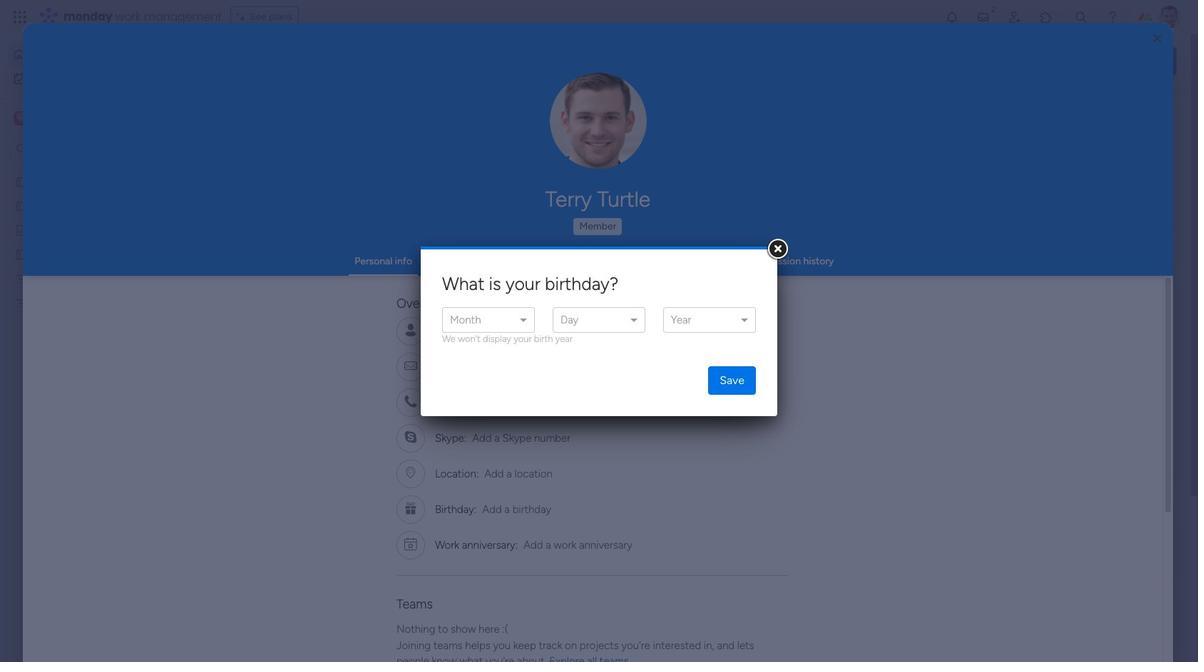 Task type: locate. For each thing, give the bounding box(es) containing it.
monday marketplace image
[[1040, 10, 1054, 24]]

public dashboard image
[[15, 223, 29, 237]]

add to favorites image
[[423, 436, 437, 450]]

update feed image
[[977, 10, 991, 24]]

search everything image
[[1075, 10, 1089, 24]]

help center element
[[963, 589, 1178, 646]]

public board image
[[15, 175, 29, 188], [472, 260, 487, 276]]

help image
[[1106, 10, 1120, 24]]

quick search results list box
[[221, 133, 929, 497]]

2 image
[[988, 1, 1001, 17]]

option
[[0, 169, 182, 172]]

copied! image
[[530, 326, 541, 337]]

1 horizontal spatial component image
[[472, 283, 485, 296]]

component image
[[238, 283, 251, 296], [472, 283, 485, 296]]

1 vertical spatial public board image
[[472, 260, 487, 276]]

list box
[[0, 167, 182, 508]]

0 vertical spatial public board image
[[15, 175, 29, 188]]

dapulse x slim image
[[1156, 103, 1173, 121]]

public board image
[[15, 199, 29, 213], [15, 248, 29, 261], [238, 260, 254, 276]]

0 horizontal spatial component image
[[238, 283, 251, 296]]



Task type: describe. For each thing, give the bounding box(es) containing it.
templates image image
[[976, 287, 1165, 386]]

see plans image
[[237, 9, 250, 25]]

select product image
[[13, 10, 27, 24]]

close image
[[1154, 33, 1162, 44]]

add to favorites image
[[890, 261, 904, 275]]

2 component image from the left
[[472, 283, 485, 296]]

1 horizontal spatial public board image
[[472, 260, 487, 276]]

0 horizontal spatial public board image
[[15, 175, 29, 188]]

terry turtle image
[[1159, 6, 1182, 29]]

notifications image
[[946, 10, 960, 24]]

workspace image
[[14, 111, 28, 126]]

1 component image from the left
[[238, 283, 251, 296]]

invite members image
[[1008, 10, 1023, 24]]

workspace image
[[16, 111, 26, 126]]

getting started element
[[963, 520, 1178, 577]]



Task type: vqa. For each thing, say whether or not it's contained in the screenshot.
ADD TO FAVORITES IMAGE
yes



